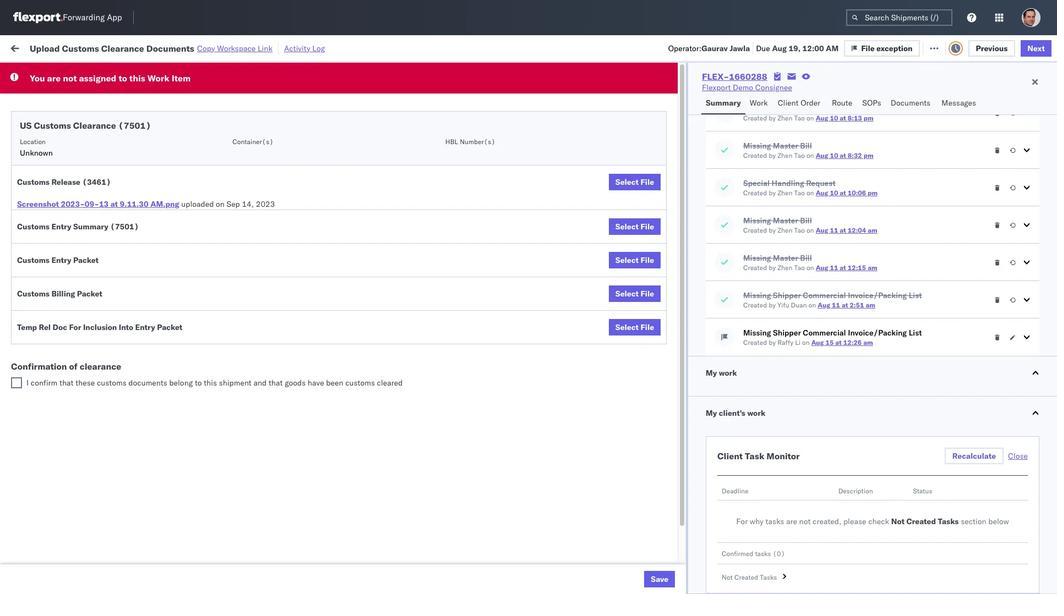 Task type: describe. For each thing, give the bounding box(es) containing it.
187
[[254, 43, 268, 53]]

1 vertical spatial are
[[786, 517, 797, 527]]

on down order
[[807, 114, 814, 122]]

mbl/mawb numbers
[[792, 90, 859, 98]]

order
[[801, 98, 820, 108]]

4 4, from the top
[[260, 207, 267, 217]]

mode button
[[350, 88, 414, 99]]

entry for packet
[[51, 255, 71, 265]]

hbl
[[445, 138, 458, 146]]

due
[[756, 43, 770, 53]]

bill for missing master bill created by zhen tao on aug 11 at 12:04 am
[[800, 216, 812, 226]]

entry for summary
[[51, 222, 71, 232]]

confirmed
[[722, 550, 753, 558]]

client's
[[719, 409, 745, 418]]

4 schedule from the top
[[25, 183, 58, 192]]

missing for missing master bill created by zhen tao on aug 10 at 8:32 pm
[[743, 141, 771, 151]]

pickup for ceau7522281, hlxu6269489, hlxu8034992 the schedule pickup from los angeles, ca button
[[60, 134, 84, 144]]

4 gvcu5265864 from the top
[[716, 522, 770, 532]]

4 maeu9408431 from the top
[[792, 546, 847, 556]]

id
[[637, 90, 644, 98]]

at inside missing shipper commercial invoice/packing list created by raffy li on aug 15 at 12:26 am
[[835, 339, 842, 347]]

3 4, from the top
[[260, 159, 267, 169]]

4 ceau7522281, from the top
[[716, 183, 773, 193]]

3 flex-2130384 from the top
[[641, 571, 698, 581]]

from for ceau7522281, hlxu6269489, hlxu8034992's schedule pickup from los angeles, ca "link"
[[86, 134, 102, 144]]

shipper for missing shipper commercial invoice/packing list created by yifu duan on aug 11 at 2:51 am
[[773, 291, 801, 301]]

screenshot 2023-09-13 at 9.11.30 am.png link
[[17, 199, 179, 210]]

3 schedule from the top
[[25, 158, 58, 168]]

am inside missing shipper commercial invoice/packing list created by yifu duan on aug 11 at 2:51 am
[[866, 301, 875, 309]]

1 vertical spatial summary
[[73, 222, 108, 232]]

client name
[[431, 90, 468, 98]]

on right 187
[[270, 43, 279, 53]]

flex-1846748 for 1st 'schedule delivery appointment' 'link' from the top of the page
[[641, 110, 698, 120]]

3 1846748 from the top
[[664, 159, 698, 169]]

mbl/mawb
[[792, 90, 830, 98]]

on inside missing master bill created by zhen tao on aug 11 at 12:04 am
[[807, 226, 814, 235]]

0
[[777, 550, 781, 558]]

3 ocean fcl from the top
[[355, 207, 394, 217]]

lagerfeld
[[617, 571, 650, 581]]

customs entry summary (7501)
[[17, 222, 139, 232]]

list for missing shipper commercial invoice/packing list created by raffy li on aug 15 at 12:26 am
[[909, 328, 922, 338]]

file for customs entry summary (7501)
[[641, 222, 654, 232]]

2 hlxu8034992 from the top
[[833, 134, 887, 144]]

7 schedule from the top
[[25, 279, 58, 289]]

2 zimu3048342 from the top
[[792, 498, 844, 508]]

zhen for missing master bill created by zhen tao on aug 11 at 12:15 am
[[778, 264, 793, 272]]

unknown
[[20, 148, 53, 158]]

4 test123456 from the top
[[792, 183, 838, 193]]

1 vertical spatial -
[[594, 571, 599, 581]]

1 horizontal spatial consignee
[[755, 83, 792, 92]]

pm for "upload customs clearance documents" link in the left top of the page
[[210, 232, 222, 241]]

1660288
[[729, 71, 767, 82]]

hlxu6269489, for "upload customs clearance documents" link in the left top of the page
[[775, 231, 831, 241]]

filtered by:
[[11, 67, 50, 77]]

5 schedule from the top
[[25, 207, 58, 217]]

0 horizontal spatial jawla
[[730, 43, 750, 53]]

activity log button
[[284, 42, 325, 55]]

6 1846748 from the top
[[664, 232, 698, 241]]

confirm delivery
[[25, 328, 84, 338]]

3 schedule delivery appointment button from the top
[[25, 279, 135, 291]]

09-
[[85, 199, 99, 209]]

0 vertical spatial tasks
[[938, 517, 959, 527]]

4 2130387 from the top
[[664, 522, 698, 532]]

tao for missing master bill created by zhen tao on aug 11 at 12:04 am
[[794, 226, 805, 235]]

1 gvcu5265864 from the top
[[716, 377, 770, 387]]

los for ceau7522281, hlxu6269489, hlxu8034992 the schedule pickup from los angeles, ca button
[[104, 134, 116, 144]]

description
[[838, 487, 873, 496]]

flexport demo consignee link
[[702, 82, 792, 93]]

3 uetu5238478 from the top
[[775, 304, 829, 314]]

zhen for missing master bill created by zhen tao on aug 11 at 12:04 am
[[778, 226, 793, 235]]

next button
[[1021, 40, 1052, 56]]

1 hlxu8034992 from the top
[[833, 110, 887, 120]]

select file for customs release (3461)
[[615, 177, 654, 187]]

created inside missing master bill created by zhen tao on aug 11 at 12:04 am
[[743, 226, 767, 235]]

2 flex-1846748 from the top
[[641, 135, 698, 145]]

4 1846748 from the top
[[664, 183, 698, 193]]

documents
[[128, 378, 167, 388]]

select file button for temp rel doc for inclusion into entry packet
[[609, 319, 661, 336]]

container(s)
[[233, 138, 274, 146]]

schedule delivery appointment for 2nd 'schedule delivery appointment' 'link'
[[25, 183, 135, 192]]

1 vertical spatial am
[[205, 328, 218, 338]]

customs inside button
[[52, 231, 83, 241]]

1 vertical spatial tasks
[[755, 550, 771, 558]]

flex id button
[[617, 88, 700, 99]]

4 hlxu6269489, from the top
[[775, 183, 831, 193]]

angeles, for schedule pickup from los angeles, ca "link" corresponding to lhuu7894563, uetu5238478
[[118, 255, 148, 265]]

1 ocean fcl from the top
[[355, 110, 394, 120]]

14,
[[242, 199, 254, 209]]

flex id
[[623, 90, 644, 98]]

3 1889466 from the top
[[664, 304, 698, 314]]

3 schedule pickup from los angeles, ca button from the top
[[25, 206, 161, 218]]

angeles, for confirm pickup from los angeles, ca link
[[114, 304, 144, 314]]

1 zhen from the top
[[778, 114, 793, 122]]

2 vertical spatial packet
[[157, 323, 182, 333]]

schedule delivery appointment for 1st 'schedule delivery appointment' 'link' from the top of the page
[[25, 110, 135, 120]]

flex-1660288 link
[[702, 71, 767, 82]]

10 resize handle column header from the left
[[994, 85, 1007, 595]]

of
[[69, 361, 78, 372]]

karl
[[601, 571, 615, 581]]

2 2130384 from the top
[[664, 498, 698, 508]]

ca for ceau7522281, hlxu6269489, hlxu8034992 the schedule pickup from los angeles, ca button
[[150, 134, 161, 144]]

3 schedule delivery appointment link from the top
[[25, 279, 135, 290]]

clearance
[[80, 361, 121, 372]]

8,
[[259, 232, 266, 241]]

resize handle column header for consignee
[[604, 85, 617, 595]]

tao for special handling request created by zhen tao on aug 10 at 10:06 pm
[[794, 189, 805, 197]]

6 ceau7522281, hlxu6269489, hlxu8034992 from the top
[[716, 231, 887, 241]]

(7501) for customs entry summary (7501)
[[110, 222, 139, 232]]

schedule pickup from los angeles, ca button for msdu7304509
[[25, 352, 161, 364]]

3 lhuu7894563, uetu5238478 from the top
[[716, 304, 829, 314]]

missing for missing master bill created by zhen tao on aug 11 at 12:04 am
[[743, 216, 771, 226]]

bill for missing master bill created by zhen tao on aug 11 at 12:15 am
[[800, 253, 812, 263]]

request
[[806, 178, 836, 188]]

missing master bill created by zhen tao on aug 11 at 12:15 am
[[743, 253, 877, 272]]

i
[[26, 378, 29, 388]]

6 ocean fcl from the top
[[355, 377, 394, 387]]

bill for missing master bill created by zhen tao on aug 10 at 8:32 pm
[[800, 141, 812, 151]]

4 lhuu7894563, from the top
[[716, 328, 773, 338]]

route button
[[828, 93, 858, 115]]

2 uetu5238478 from the top
[[775, 280, 829, 290]]

1 horizontal spatial for
[[736, 517, 748, 527]]

am inside missing shipper commercial invoice/packing list created by raffy li on aug 15 at 12:26 am
[[863, 339, 873, 347]]

19,
[[789, 43, 801, 53]]

at left 8:13
[[840, 114, 846, 122]]

ready
[[84, 68, 104, 76]]

aug down order
[[816, 114, 828, 122]]

schedule pickup from rotterdam, netherlands link
[[25, 394, 166, 417]]

3 11:59 pm pdt, nov 4, 2022 from the top
[[187, 159, 288, 169]]

1 horizontal spatial work
[[719, 368, 737, 378]]

2 vertical spatial work
[[750, 98, 768, 108]]

pm for confirm pickup from los angeles, ca link
[[205, 304, 217, 314]]

1 1889466 from the top
[[664, 256, 698, 266]]

copy
[[197, 43, 215, 53]]

1 flex-2130384 from the top
[[641, 474, 698, 484]]

customs up customs billing packet
[[17, 255, 50, 265]]

created inside missing master bill created by zhen tao on aug 11 at 12:15 am
[[743, 264, 767, 272]]

test123456 for 1st 'schedule delivery appointment' 'link' from the top of the page
[[792, 110, 838, 120]]

aug left 19,
[[772, 43, 787, 53]]

8:30
[[187, 377, 203, 387]]

customs down screenshot
[[17, 222, 50, 232]]

message (0)
[[148, 43, 194, 53]]

4 flex-1889466 from the top
[[641, 328, 698, 338]]

schedule pickup from los angeles, ca button for ceau7522281, hlxu6269489, hlxu8034992
[[25, 134, 161, 146]]

angeles, for schedule pickup from los angeles, ca "link" related to msdu7304509
[[118, 352, 148, 362]]

ca for fourth the schedule pickup from los angeles, ca button from the bottom of the page
[[150, 158, 161, 168]]

summary inside button
[[706, 98, 741, 108]]

5 hlxu8034992 from the top
[[833, 207, 887, 217]]

ceau7522281, for 1st 'schedule delivery appointment' 'link' from the top of the page
[[716, 110, 773, 120]]

pm left container(s)
[[210, 135, 222, 145]]

created inside 'button'
[[734, 574, 758, 582]]

1 horizontal spatial this
[[204, 378, 217, 388]]

pdt, for 1st 'schedule delivery appointment' 'link' from the top of the page
[[224, 110, 241, 120]]

schedule pickup from los angeles, ca for ceau7522281, hlxu6269489, hlxu8034992
[[25, 134, 161, 144]]

0 vertical spatial 2023
[[256, 199, 275, 209]]

0 vertical spatial not
[[63, 73, 77, 84]]

risk
[[228, 43, 241, 53]]

aug 10 at 10:06 pm button
[[816, 189, 878, 197]]

2 11:59 from the top
[[187, 135, 208, 145]]

my for my work button
[[706, 368, 717, 378]]

at inside missing master bill created by zhen tao on aug 10 at 8:32 pm
[[840, 151, 846, 160]]

2 nyku9743990 from the top
[[716, 498, 770, 508]]

5 flex-2130387 from the top
[[641, 546, 698, 556]]

pm for second schedule pickup from los angeles, ca "link"
[[210, 159, 222, 169]]

action
[[1018, 43, 1043, 53]]

1 schedule from the top
[[25, 110, 58, 120]]

2 schedule pickup from los angeles, ca from the top
[[25, 158, 161, 168]]

2 2130387 from the top
[[664, 401, 698, 411]]

yifu
[[778, 301, 789, 309]]

messages button
[[937, 93, 982, 115]]

3 resize handle column header from the left
[[337, 85, 350, 595]]

1 vertical spatial work
[[147, 73, 169, 84]]

4 ocean fcl from the top
[[355, 232, 394, 241]]

route
[[832, 98, 852, 108]]

client for client name
[[431, 90, 449, 98]]

select file button for customs release (3461)
[[609, 174, 661, 190]]

pdt, for 3rd schedule pickup from los angeles, ca "link" from the bottom of the page
[[224, 207, 241, 217]]

tasks inside the "not created tasks" 'button'
[[760, 574, 777, 582]]

1 schedule delivery appointment link from the top
[[25, 109, 135, 120]]

13
[[99, 199, 109, 209]]

3 schedule pickup from los angeles, ca link from the top
[[25, 206, 161, 217]]

fcl for confirm pickup from los angeles, ca button at the left bottom
[[380, 304, 394, 314]]

goods
[[285, 378, 306, 388]]

cleared
[[377, 378, 403, 388]]

file for customs billing packet
[[641, 289, 654, 299]]

2 ceau7522281, from the top
[[716, 134, 773, 144]]

4 lhuu7894563, uetu5238478 from the top
[[716, 328, 829, 338]]

flex-1893174
[[641, 353, 698, 363]]

1 flex-1889466 from the top
[[641, 256, 698, 266]]

at inside missing master bill created by zhen tao on aug 11 at 12:15 am
[[840, 264, 846, 272]]

hlxu6269489, for second schedule pickup from los angeles, ca "link"
[[775, 159, 831, 168]]

snooze
[[315, 90, 336, 98]]

missing shipper commercial invoice/packing list created by yifu duan on aug 11 at 2:51 am
[[743, 291, 922, 309]]

0 vertical spatial am
[[826, 43, 839, 53]]

on left sep
[[216, 199, 225, 209]]

by inside missing master bill created by zhen tao on aug 11 at 12:15 am
[[769, 264, 776, 272]]

angeles, for second schedule pickup from los angeles, ca "link"
[[118, 158, 148, 168]]

1 horizontal spatial jawla
[[964, 110, 983, 120]]

for why tasks are not created, please check not created tasks section below
[[736, 517, 1009, 527]]

11:59 for second schedule pickup from los angeles, ca "link"
[[187, 159, 208, 169]]

2 11:59 pm pdt, nov 4, 2022 from the top
[[187, 135, 288, 145]]

3 nyku9743990 from the top
[[716, 570, 770, 580]]

2 1889466 from the top
[[664, 280, 698, 290]]

release
[[51, 177, 80, 187]]

created inside special handling request created by zhen tao on aug 10 at 10:06 pm
[[743, 189, 767, 197]]

pst, for 4:00
[[219, 304, 236, 314]]

due aug 19, 12:00 am
[[756, 43, 839, 53]]

schedule pickup from los angeles, ca button for lhuu7894563, uetu5238478
[[25, 255, 161, 267]]

Search Shipments (/) text field
[[846, 9, 952, 26]]

187 on track
[[254, 43, 299, 53]]

4 abcdefg78456546 from the top
[[792, 328, 866, 338]]

Search Work text field
[[686, 39, 806, 56]]

pdt, for second schedule pickup from los angeles, ca "link"
[[224, 159, 241, 169]]

operator:
[[668, 43, 702, 53]]

missing master bill created by zhen tao on aug 11 at 12:04 am
[[743, 216, 877, 235]]

customs up ":"
[[62, 43, 99, 54]]

screenshot 2023-09-13 at 9.11.30 am.png uploaded on sep 14, 2023
[[17, 199, 275, 209]]

10:06
[[848, 189, 866, 197]]

11 for missing master bill created by zhen tao on aug 11 at 12:15 am
[[830, 264, 838, 272]]

1 2130387 from the top
[[664, 377, 698, 387]]

upload customs clearance documents button
[[25, 230, 162, 243]]

customs up screenshot
[[17, 177, 50, 187]]

handling
[[772, 178, 804, 188]]

pickup for third the schedule pickup from los angeles, ca button from the top of the page
[[60, 207, 84, 217]]

5 1846748 from the top
[[664, 207, 698, 217]]

client task monitor
[[717, 451, 800, 462]]

why
[[750, 517, 764, 527]]

1 vertical spatial deadline
[[722, 487, 748, 496]]

3 lhuu7894563, from the top
[[716, 304, 773, 314]]

integration
[[507, 571, 545, 581]]

aug inside missing master bill created by zhen tao on aug 10 at 8:32 pm
[[816, 151, 828, 160]]

on inside missing shipper commercial invoice/packing list created by raffy li on aug 15 at 12:26 am
[[802, 339, 810, 347]]

appointment for 2nd 'schedule delivery appointment' 'link' from the bottom of the page
[[90, 279, 135, 289]]

created inside missing master bill created by zhen tao on aug 10 at 8:32 pm
[[743, 151, 767, 160]]

workitem
[[12, 90, 41, 98]]

1 zimu3048342 from the top
[[792, 474, 844, 484]]

by inside missing shipper commercial invoice/packing list created by yifu duan on aug 11 at 2:51 am
[[769, 301, 776, 309]]

0 vertical spatial -
[[990, 377, 995, 387]]

4 11:59 pm pdt, nov 4, 2022 from the top
[[187, 207, 288, 217]]

by inside missing master bill created by zhen tao on aug 11 at 12:04 am
[[769, 226, 776, 235]]

1 vertical spatial not
[[799, 517, 811, 527]]

4 ceau7522281, hlxu6269489, hlxu8034992 from the top
[[716, 183, 887, 193]]

12:04
[[848, 226, 866, 235]]

2 schedule from the top
[[25, 134, 58, 144]]

2 schedule delivery appointment link from the top
[[25, 182, 135, 193]]

check
[[868, 517, 889, 527]]

pm for fourth 'schedule delivery appointment' 'link'
[[205, 377, 217, 387]]

delivery up '2023-'
[[60, 183, 88, 192]]

work button
[[745, 93, 773, 115]]

created inside missing shipper commercial invoice/packing list created by yifu duan on aug 11 at 2:51 am
[[743, 301, 767, 309]]

(3461)
[[82, 177, 111, 187]]

special handling request created by zhen tao on aug 10 at 10:06 pm
[[743, 178, 878, 197]]

am inside missing master bill created by zhen tao on aug 11 at 12:04 am
[[868, 226, 877, 235]]

2 vertical spatial entry
[[135, 323, 155, 333]]

resize handle column header for mode
[[412, 85, 425, 595]]

5 ceau7522281, hlxu6269489, hlxu8034992 from the top
[[716, 207, 887, 217]]

1 nyku9743990 from the top
[[716, 473, 770, 483]]

missing master bill created by zhen tao on aug 10 at 8:32 pm
[[743, 141, 874, 160]]

select for customs entry summary (7501)
[[615, 222, 639, 232]]

1 flex-2130387 from the top
[[641, 377, 698, 387]]

missing for missing shipper commercial invoice/packing list created by yifu duan on aug 11 at 2:51 am
[[743, 291, 771, 301]]

5 gvcu5265864 from the top
[[716, 546, 770, 556]]

pst, for 6:00
[[220, 328, 237, 338]]

at left risk
[[219, 43, 226, 53]]

customs up location
[[34, 120, 71, 131]]

netherlands
[[25, 406, 68, 416]]

1 by from the top
[[769, 114, 776, 122]]

3 maeu9408431 from the top
[[792, 522, 847, 532]]

select for customs entry packet
[[615, 255, 639, 265]]

resize handle column header for container numbers
[[773, 85, 786, 595]]

11:59 for 3rd schedule pickup from los angeles, ca "link" from the bottom of the page
[[187, 207, 208, 217]]

1 lhuu7894563, uetu5238478 from the top
[[716, 255, 829, 265]]

fcl for 'upload customs clearance documents' button
[[380, 232, 394, 241]]

master for missing master bill created by zhen tao on aug 11 at 12:15 am
[[773, 253, 798, 263]]

my for my client's work button
[[706, 409, 717, 418]]

2 schedule delivery appointment button from the top
[[25, 182, 135, 194]]

1 fcl from the top
[[380, 110, 394, 120]]

maeu9736123
[[792, 353, 847, 363]]

hlxu6269489, for 3rd schedule pickup from los angeles, ca "link" from the bottom of the page
[[775, 207, 831, 217]]

next
[[1028, 43, 1045, 53]]

into
[[119, 323, 133, 333]]

1 tao from the top
[[794, 114, 805, 122]]

2 pdt, from the top
[[224, 135, 241, 145]]

ca for msdu7304509 the schedule pickup from los angeles, ca button
[[150, 352, 161, 362]]

file for customs release (3461)
[[641, 177, 654, 187]]

filtered
[[11, 67, 38, 77]]

for
[[106, 68, 115, 76]]

2 customs from the left
[[345, 378, 375, 388]]

(0)
[[179, 43, 194, 53]]

pm for missing master bill
[[864, 151, 874, 160]]

0 vertical spatial tasks
[[766, 517, 784, 527]]

3 flex-1889466 from the top
[[641, 304, 698, 314]]

4 schedule delivery appointment button from the top
[[25, 376, 135, 388]]

flex-1846748 for second schedule pickup from los angeles, ca "link"
[[641, 159, 698, 169]]

operator
[[937, 90, 964, 98]]

0 vertical spatial work
[[32, 40, 60, 55]]

missing for missing master bill created by zhen tao on aug 11 at 12:15 am
[[743, 253, 771, 263]]

aug inside missing master bill created by zhen tao on aug 11 at 12:15 am
[[816, 264, 828, 272]]

name
[[451, 90, 468, 98]]

aug inside missing shipper commercial invoice/packing list created by raffy li on aug 15 at 12:26 am
[[811, 339, 824, 347]]

ca for third the schedule pickup from los angeles, ca button from the top of the page
[[150, 207, 161, 217]]

pm for 3rd schedule pickup from los angeles, ca "link" from the bottom of the page
[[210, 207, 222, 217]]

1 schedule delivery appointment button from the top
[[25, 109, 135, 121]]

select file for temp rel doc for inclusion into entry packet
[[615, 323, 654, 333]]

aug inside special handling request created by zhen tao on aug 10 at 10:06 pm
[[816, 189, 828, 197]]



Task type: locate. For each thing, give the bounding box(es) containing it.
1 horizontal spatial not
[[891, 517, 905, 527]]

commercial for missing shipper commercial invoice/packing list created by yifu duan on aug 11 at 2:51 am
[[803, 291, 846, 301]]

2 test123456 from the top
[[792, 135, 838, 145]]

customs left the billing
[[17, 289, 50, 299]]

nov
[[243, 110, 258, 120], [243, 135, 258, 145], [243, 159, 258, 169], [243, 207, 258, 217], [243, 232, 257, 241]]

2 by from the top
[[769, 151, 776, 160]]

2 vertical spatial 11
[[832, 301, 840, 309]]

0 vertical spatial bill
[[800, 141, 812, 151]]

5 tao from the top
[[794, 264, 805, 272]]

invoice/packing inside missing shipper commercial invoice/packing list created by yifu duan on aug 11 at 2:51 am
[[848, 291, 907, 301]]

deadline down item
[[187, 90, 213, 98]]

at inside missing master bill created by zhen tao on aug 11 at 12:04 am
[[840, 226, 846, 235]]

1 missing from the top
[[743, 141, 771, 151]]

2 flex-2130387 from the top
[[641, 401, 698, 411]]

jaehyung
[[937, 377, 970, 387]]

missing inside missing master bill created by zhen tao on aug 11 at 12:04 am
[[743, 216, 771, 226]]

my up the filtered
[[11, 40, 29, 55]]

4, right 14, on the left top of page
[[260, 207, 267, 217]]

pst, for 8:30
[[219, 377, 236, 387]]

lhuu7894563, uetu5238478
[[716, 255, 829, 265], [716, 280, 829, 290], [716, 304, 829, 314], [716, 328, 829, 338]]

on inside missing master bill created by zhen tao on aug 11 at 12:15 am
[[807, 264, 814, 272]]

0 vertical spatial list
[[909, 291, 922, 301]]

schedule delivery appointment down the of
[[25, 376, 135, 386]]

2 vertical spatial flex-2130384
[[641, 571, 698, 581]]

2 horizontal spatial client
[[778, 98, 799, 108]]

1 vertical spatial 2130384
[[664, 498, 698, 508]]

confirm pickup from los angeles, ca link
[[25, 303, 156, 314]]

flexport
[[702, 83, 731, 92]]

los up (3461)
[[104, 158, 116, 168]]

1 11:59 from the top
[[187, 110, 208, 120]]

4, up container(s)
[[260, 110, 267, 120]]

2 1846748 from the top
[[664, 135, 698, 145]]

1 vertical spatial entry
[[51, 255, 71, 265]]

flexport. image
[[13, 12, 63, 23]]

test123456 down created by zhen tao on aug 10 at 8:13 pm
[[792, 135, 838, 145]]

1 vertical spatial 23,
[[252, 377, 264, 387]]

schedule pickup from los angeles, ca button down the 'us customs clearance (7501)'
[[25, 134, 161, 146]]

4 zhen from the top
[[778, 226, 793, 235]]

4 schedule delivery appointment link from the top
[[25, 376, 135, 387]]

0 vertical spatial zimu3048342
[[792, 474, 844, 484]]

0 vertical spatial to
[[119, 73, 127, 84]]

client for client task monitor
[[717, 451, 743, 462]]

1 horizontal spatial gaurav
[[937, 110, 962, 120]]

rotterdam,
[[104, 395, 143, 405]]

4 hlxu8034992 from the top
[[833, 183, 887, 193]]

aug inside missing shipper commercial invoice/packing list created by yifu duan on aug 11 at 2:51 am
[[818, 301, 830, 309]]

my
[[11, 40, 29, 55], [706, 368, 717, 378], [706, 409, 717, 418]]

are right you
[[47, 73, 61, 84]]

am right the 6:00
[[205, 328, 218, 338]]

6 schedule from the top
[[25, 255, 58, 265]]

los down the 'us customs clearance (7501)'
[[104, 134, 116, 144]]

2 vertical spatial zimu3048342
[[792, 571, 844, 581]]

maeu9408431 down 'created,'
[[792, 546, 847, 556]]

schedule delivery appointment up confirm pickup from los angeles, ca link
[[25, 279, 135, 289]]

upload for upload customs clearance documents
[[25, 231, 50, 241]]

entry up customs billing packet
[[51, 255, 71, 265]]

lhuu7894563,
[[716, 255, 773, 265], [716, 280, 773, 290], [716, 304, 773, 314], [716, 328, 773, 338]]

3 flex-1846748 from the top
[[641, 159, 698, 169]]

0 horizontal spatial to
[[119, 73, 127, 84]]

by inside missing shipper commercial invoice/packing list created by raffy li on aug 15 at 12:26 am
[[769, 339, 776, 347]]

master inside missing master bill created by zhen tao on aug 10 at 8:32 pm
[[773, 141, 798, 151]]

previous button
[[968, 40, 1015, 56]]

upload up the customs entry packet
[[25, 231, 50, 241]]

ceau7522281, hlxu6269489, hlxu8034992 down missing master bill created by zhen tao on aug 10 at 8:32 pm
[[716, 183, 887, 193]]

1 horizontal spatial -
[[990, 377, 995, 387]]

file for temp rel doc for inclusion into entry packet
[[641, 323, 654, 333]]

not left 'created,'
[[799, 517, 811, 527]]

location
[[20, 138, 46, 146]]

from for 3rd schedule pickup from los angeles, ca "link" from the bottom of the page
[[86, 207, 102, 217]]

los inside confirm pickup from los angeles, ca link
[[99, 304, 112, 314]]

clearance for upload customs clearance documents
[[85, 231, 121, 241]]

flex-
[[702, 71, 729, 82], [641, 110, 664, 120], [641, 135, 664, 145], [641, 159, 664, 169], [641, 183, 664, 193], [641, 207, 664, 217], [641, 232, 664, 241], [641, 256, 664, 266], [641, 280, 664, 290], [641, 304, 664, 314], [641, 328, 664, 338], [641, 353, 664, 363], [641, 377, 664, 387], [641, 401, 664, 411], [641, 425, 664, 435], [641, 450, 664, 459], [641, 474, 664, 484], [641, 498, 664, 508], [641, 522, 664, 532], [641, 546, 664, 556], [641, 571, 664, 581]]

work down msdu7304509
[[719, 368, 737, 378]]

missing
[[743, 141, 771, 151], [743, 216, 771, 226], [743, 253, 771, 263], [743, 291, 771, 301], [743, 328, 771, 338]]

appointment for 1st 'schedule delivery appointment' 'link' from the top of the page
[[90, 110, 135, 120]]

0 vertical spatial not
[[891, 517, 905, 527]]

tao inside missing master bill created by zhen tao on aug 11 at 12:15 am
[[794, 264, 805, 272]]

schedule delivery appointment for 2nd 'schedule delivery appointment' 'link' from the bottom of the page
[[25, 279, 135, 289]]

you
[[30, 73, 45, 84]]

at right 13
[[111, 199, 118, 209]]

angeles,
[[118, 134, 148, 144], [118, 158, 148, 168], [118, 207, 148, 217], [118, 255, 148, 265], [114, 304, 144, 314], [118, 352, 148, 362]]

schedule pickup from los angeles, ca link up these in the left bottom of the page
[[25, 352, 161, 363]]

select file for customs entry packet
[[615, 255, 654, 265]]

missing inside missing master bill created by zhen tao on aug 10 at 8:32 pm
[[743, 141, 771, 151]]

clearance for us customs clearance (7501)
[[73, 120, 116, 131]]

schedule up screenshot
[[25, 183, 58, 192]]

appointment down "clearance"
[[90, 376, 135, 386]]

2 horizontal spatial work
[[747, 409, 765, 418]]

5 test123456 from the top
[[792, 207, 838, 217]]

1 vertical spatial to
[[195, 378, 202, 388]]

by:
[[40, 67, 50, 77]]

created
[[743, 114, 767, 122], [743, 151, 767, 160], [743, 189, 767, 197], [743, 226, 767, 235], [743, 264, 767, 272], [743, 301, 767, 309], [743, 339, 767, 347], [907, 517, 936, 527], [734, 574, 758, 582]]

delivery inside button
[[55, 328, 84, 338]]

master inside missing master bill created by zhen tao on aug 11 at 12:15 am
[[773, 253, 798, 263]]

test123456 down order
[[792, 110, 838, 120]]

5 select from the top
[[615, 323, 639, 333]]

pickup up release
[[60, 158, 84, 168]]

invoice/packing inside missing shipper commercial invoice/packing list created by raffy li on aug 15 at 12:26 am
[[848, 328, 907, 338]]

resize handle column header for flex id
[[697, 85, 711, 595]]

blocked,
[[136, 68, 163, 76]]

master for missing master bill created by zhen tao on aug 10 at 8:32 pm
[[773, 141, 798, 151]]

0 vertical spatial documents
[[146, 43, 194, 54]]

24,
[[255, 328, 267, 338]]

0 vertical spatial nyku9743990
[[716, 473, 770, 483]]

delivery right rel
[[55, 328, 84, 338]]

11 left 12:04
[[830, 226, 838, 235]]

1 vertical spatial commercial
[[803, 328, 846, 338]]

pickup inside confirm pickup from los angeles, ca link
[[55, 304, 79, 314]]

below
[[988, 517, 1009, 527]]

from up customs entry summary (7501)
[[86, 207, 102, 217]]

zhen inside missing master bill created by zhen tao on aug 11 at 12:15 am
[[778, 264, 793, 272]]

3 2130387 from the top
[[664, 450, 698, 459]]

1 10 from the top
[[830, 114, 838, 122]]

1 horizontal spatial client
[[717, 451, 743, 462]]

0 vertical spatial master
[[773, 141, 798, 151]]

0 horizontal spatial am
[[205, 328, 218, 338]]

0 vertical spatial my
[[11, 40, 29, 55]]

confirm for confirm delivery
[[25, 328, 53, 338]]

5 select file from the top
[[615, 323, 654, 333]]

appointment up confirm pickup from los angeles, ca
[[90, 279, 135, 289]]

not inside 'button'
[[722, 574, 733, 582]]

temp
[[17, 323, 37, 333]]

2 vertical spatial nyku9743990
[[716, 570, 770, 580]]

message
[[148, 43, 179, 53]]

tao up missing master bill created by zhen tao on aug 11 at 12:15 am
[[794, 226, 805, 235]]

missing inside missing shipper commercial invoice/packing list created by yifu duan on aug 11 at 2:51 am
[[743, 291, 771, 301]]

hlxu6269489, up missing master bill created by zhen tao on aug 11 at 12:15 am
[[775, 231, 831, 241]]

zhen inside missing master bill created by zhen tao on aug 11 at 12:04 am
[[778, 226, 793, 235]]

2 ocean fcl from the top
[[355, 159, 394, 169]]

4 select file from the top
[[615, 289, 654, 299]]

on left aug 11 at 12:15 am button
[[807, 264, 814, 272]]

- left 'karl'
[[594, 571, 599, 581]]

zhen inside special handling request created by zhen tao on aug 10 at 10:06 pm
[[778, 189, 793, 197]]

2 that from the left
[[269, 378, 283, 388]]

0 vertical spatial clearance
[[101, 43, 144, 54]]

created inside missing shipper commercial invoice/packing list created by raffy li on aug 15 at 12:26 am
[[743, 339, 767, 347]]

confirmed tasks ( 0 )
[[722, 550, 785, 558]]

at inside missing shipper commercial invoice/packing list created by yifu duan on aug 11 at 2:51 am
[[842, 301, 848, 309]]

(
[[773, 550, 777, 558]]

4:00
[[187, 304, 203, 314]]

ceau7522281, for "upload customs clearance documents" link in the left top of the page
[[716, 231, 773, 241]]

0 vertical spatial shipper
[[773, 291, 801, 301]]

delivery down the customs entry packet
[[60, 279, 88, 289]]

missing inside missing master bill created by zhen tao on aug 11 at 12:15 am
[[743, 253, 771, 263]]

0 horizontal spatial my work
[[11, 40, 60, 55]]

2 confirm from the top
[[25, 328, 53, 338]]

at right 15
[[835, 339, 842, 347]]

select file button for customs billing packet
[[609, 286, 661, 302]]

gaurav
[[702, 43, 728, 53], [937, 110, 962, 120]]

pst, for 11:00
[[224, 232, 241, 241]]

10 for missing master bill
[[830, 151, 838, 160]]

1 horizontal spatial am
[[826, 43, 839, 53]]

deadline inside deadline button
[[187, 90, 213, 98]]

0 vertical spatial entry
[[51, 222, 71, 232]]

1 vertical spatial tasks
[[760, 574, 777, 582]]

3 hlxu8034992 from the top
[[833, 159, 887, 168]]

container numbers
[[716, 85, 746, 102]]

4 flex-2130387 from the top
[[641, 522, 698, 532]]

status
[[60, 68, 80, 76], [913, 487, 932, 496]]

3 schedule pickup from los angeles, ca from the top
[[25, 207, 161, 217]]

fcl
[[380, 110, 394, 120], [380, 159, 394, 169], [380, 207, 394, 217], [380, 232, 394, 241], [380, 304, 394, 314], [380, 377, 394, 387]]

am inside missing master bill created by zhen tao on aug 11 at 12:15 am
[[868, 264, 877, 272]]

schedule pickup from los angeles, ca link for lhuu7894563, uetu5238478
[[25, 255, 161, 266]]

los for the schedule pickup from los angeles, ca button corresponding to lhuu7894563, uetu5238478
[[104, 255, 116, 265]]

pickup for confirm pickup from los angeles, ca button at the left bottom
[[55, 304, 79, 314]]

confirm inside button
[[25, 304, 53, 314]]

confirm delivery link
[[25, 327, 84, 338]]

file exception
[[869, 43, 920, 53], [861, 43, 913, 53]]

by inside missing master bill created by zhen tao on aug 10 at 8:32 pm
[[769, 151, 776, 160]]

11:00
[[187, 232, 208, 241]]

aug 10 at 8:13 pm button
[[816, 114, 874, 122]]

to
[[119, 73, 127, 84], [195, 378, 202, 388]]

flex-2130384 button
[[623, 471, 700, 486], [623, 471, 700, 486], [623, 495, 700, 511], [623, 495, 700, 511], [623, 568, 700, 583], [623, 568, 700, 583]]

10 left 8:32
[[830, 151, 838, 160]]

delivery for 11:59 pm pdt, nov 4, 2022
[[60, 110, 88, 120]]

0 vertical spatial work
[[120, 43, 140, 53]]

schedule delivery appointment button down the of
[[25, 376, 135, 388]]

778 at risk
[[203, 43, 241, 53]]

5 2130387 from the top
[[664, 546, 698, 556]]

None checkbox
[[11, 378, 22, 389]]

resize handle column header for mbl/mawb numbers
[[918, 85, 932, 595]]

schedule delivery appointment button down "workitem" button on the left of page
[[25, 109, 135, 121]]

flex-2130387 up save button
[[641, 522, 698, 532]]

10 inside missing master bill created by zhen tao on aug 10 at 8:32 pm
[[830, 151, 838, 160]]

list for missing shipper commercial invoice/packing list created by yifu duan on aug 11 at 2:51 am
[[909, 291, 922, 301]]

1 vertical spatial confirm
[[25, 328, 53, 338]]

test123456 up request
[[792, 159, 838, 169]]

omkar
[[937, 159, 960, 169]]

1 ceau7522281, from the top
[[716, 110, 773, 120]]

my work button
[[688, 357, 1057, 390]]

1 vertical spatial list
[[909, 328, 922, 338]]

container
[[716, 85, 746, 94]]

consignee inside button
[[507, 90, 538, 98]]

maeu9408431 down maeu9736123
[[792, 401, 847, 411]]

6 hlxu8034992 from the top
[[833, 231, 887, 241]]

abcdefg78456546 up missing shipper commercial invoice/packing list created by raffy li on aug 15 at 12:26 am
[[792, 304, 866, 314]]

0 horizontal spatial -
[[594, 571, 599, 581]]

appointment for fourth 'schedule delivery appointment' 'link'
[[90, 376, 135, 386]]

not down confirmed at the right of page
[[722, 574, 733, 582]]

aug right the duan
[[818, 301, 830, 309]]

4 missing from the top
[[743, 291, 771, 301]]

1 abcdefg78456546 from the top
[[792, 256, 866, 266]]

select file button for customs entry packet
[[609, 252, 661, 269]]

documents for upload customs clearance documents copy workspace link
[[146, 43, 194, 54]]

2 hlxu6269489, from the top
[[775, 134, 831, 144]]

documents right sops button at the top right
[[891, 98, 931, 108]]

schedule
[[25, 110, 58, 120], [25, 134, 58, 144], [25, 158, 58, 168], [25, 183, 58, 192], [25, 207, 58, 217], [25, 255, 58, 265], [25, 279, 58, 289], [25, 352, 58, 362], [25, 376, 58, 386], [25, 395, 58, 405]]

bill inside missing master bill created by zhen tao on aug 11 at 12:04 am
[[800, 216, 812, 226]]

numbers inside button
[[832, 90, 859, 98]]

flex-2130387 up flex-1662119
[[641, 401, 698, 411]]

2 vertical spatial documents
[[123, 231, 162, 241]]

not left ":"
[[63, 73, 77, 84]]

missing for missing shipper commercial invoice/packing list created by raffy li on aug 15 at 12:26 am
[[743, 328, 771, 338]]

0 vertical spatial for
[[69, 323, 81, 333]]

summary
[[706, 98, 741, 108], [73, 222, 108, 232]]

resize handle column header for workitem
[[167, 85, 180, 595]]

status for status
[[913, 487, 932, 496]]

zhen for missing master bill created by zhen tao on aug 10 at 8:32 pm
[[778, 151, 793, 160]]

flex-1846748 for "upload customs clearance documents" link in the left top of the page
[[641, 232, 698, 241]]

bill inside missing master bill created by zhen tao on aug 10 at 8:32 pm
[[800, 141, 812, 151]]

this right 8:30
[[204, 378, 217, 388]]

confirm for confirm pickup from los angeles, ca
[[25, 304, 53, 314]]

0 vertical spatial 10
[[830, 114, 838, 122]]

schedule pickup from los angeles, ca link for ceau7522281, hlxu6269489, hlxu8034992
[[25, 134, 161, 145]]

1 vertical spatial gaurav
[[937, 110, 962, 120]]

my down msdu7304509
[[706, 368, 717, 378]]

pickup inside schedule pickup from rotterdam, netherlands
[[60, 395, 84, 405]]

1 horizontal spatial status
[[913, 487, 932, 496]]

2 schedule pickup from los angeles, ca link from the top
[[25, 158, 161, 169]]

tao down the handling
[[794, 189, 805, 197]]

documents inside documents button
[[891, 98, 931, 108]]

deadline
[[187, 90, 213, 98], [722, 487, 748, 496]]

6 resize handle column header from the left
[[604, 85, 617, 595]]

from inside schedule pickup from rotterdam, netherlands
[[86, 395, 102, 405]]

3 bill from the top
[[800, 253, 812, 263]]

schedule delivery appointment button up '2023-'
[[25, 182, 135, 194]]

0 vertical spatial this
[[129, 73, 145, 84]]

customs
[[97, 378, 126, 388], [345, 378, 375, 388]]

packet up confirm pickup from los angeles, ca
[[77, 289, 102, 299]]

schedule up customs billing packet
[[25, 255, 58, 265]]

5 schedule pickup from los angeles, ca button from the top
[[25, 352, 161, 364]]

resize handle column header for deadline
[[296, 85, 309, 595]]

log
[[312, 43, 325, 53]]

pm inside missing master bill created by zhen tao on aug 10 at 8:32 pm
[[864, 151, 874, 160]]

1 horizontal spatial my work
[[706, 368, 737, 378]]

these
[[76, 378, 95, 388]]

hlxu6269489, down created by zhen tao on aug 10 at 8:13 pm
[[775, 134, 831, 144]]

2 ceau7522281, hlxu6269489, hlxu8034992 from the top
[[716, 134, 887, 144]]

dec for 24,
[[239, 328, 253, 338]]

0 horizontal spatial work
[[120, 43, 140, 53]]

from down 'upload customs clearance documents' button
[[86, 255, 102, 265]]

1 vertical spatial dec
[[239, 328, 253, 338]]

(7501) for us customs clearance (7501)
[[118, 120, 151, 131]]

on inside special handling request created by zhen tao on aug 10 at 10:06 pm
[[807, 189, 814, 197]]

schedule pickup from los angeles, ca down the 'us customs clearance (7501)'
[[25, 134, 161, 144]]

5 select file button from the top
[[609, 319, 661, 336]]

23, for 2022
[[254, 304, 266, 314]]

2 lhuu7894563, uetu5238478 from the top
[[716, 280, 829, 290]]

2 flex-2130384 from the top
[[641, 498, 698, 508]]

pickup up customs entry summary (7501)
[[60, 207, 84, 217]]

packet for customs billing packet
[[77, 289, 102, 299]]

3 ceau7522281, from the top
[[716, 159, 773, 168]]

my work up filtered by:
[[11, 40, 60, 55]]

entry down '2023-'
[[51, 222, 71, 232]]

5 resize handle column header from the left
[[488, 85, 501, 595]]

0 vertical spatial gaurav
[[702, 43, 728, 53]]

at inside special handling request created by zhen tao on aug 10 at 10:06 pm
[[840, 189, 846, 197]]

1 horizontal spatial to
[[195, 378, 202, 388]]

11 for missing master bill created by zhen tao on aug 11 at 12:04 am
[[830, 226, 838, 235]]

1 vertical spatial bill
[[800, 216, 812, 226]]

flex-2130387 down flex-1662119
[[641, 450, 698, 459]]

2 vertical spatial work
[[747, 409, 765, 418]]

2022 for confirm pickup from los angeles, ca button at the left bottom
[[268, 304, 287, 314]]

ceau7522281,
[[716, 110, 773, 120], [716, 134, 773, 144], [716, 159, 773, 168], [716, 183, 773, 193], [716, 207, 773, 217], [716, 231, 773, 241]]

tao inside missing master bill created by zhen tao on aug 11 at 12:04 am
[[794, 226, 805, 235]]

10 for special handling request
[[830, 189, 838, 197]]

maeu9408431
[[792, 401, 847, 411], [792, 450, 847, 459], [792, 522, 847, 532], [792, 546, 847, 556]]

1 horizontal spatial are
[[786, 517, 797, 527]]

(7501) down you are not assigned to this work item
[[118, 120, 151, 131]]

master for missing master bill created by zhen tao on aug 11 at 12:04 am
[[773, 216, 798, 226]]

1 hlxu6269489, from the top
[[775, 110, 831, 120]]

pickup for the schedule pickup from los angeles, ca button corresponding to lhuu7894563, uetu5238478
[[60, 255, 84, 265]]

bill inside missing master bill created by zhen tao on aug 11 at 12:15 am
[[800, 253, 812, 263]]

1 vertical spatial work
[[719, 368, 737, 378]]

2 select from the top
[[615, 222, 639, 232]]

close
[[1008, 451, 1028, 461]]

upload for upload customs clearance documents copy workspace link
[[30, 43, 60, 54]]

schedule pickup from los angeles, ca up (3461)
[[25, 158, 161, 168]]

0 horizontal spatial tasks
[[760, 574, 777, 582]]

1 vertical spatial shipper
[[773, 328, 801, 338]]

4 resize handle column header from the left
[[412, 85, 425, 595]]

test123456 for 3rd schedule pickup from los angeles, ca "link" from the bottom of the page
[[792, 207, 838, 217]]

commercial inside missing shipper commercial invoice/packing list created by yifu duan on aug 11 at 2:51 am
[[803, 291, 846, 301]]

1 vertical spatial 11
[[830, 264, 838, 272]]

6:00
[[187, 328, 203, 338]]

0 horizontal spatial not
[[63, 73, 77, 84]]

close button
[[1008, 451, 1028, 461]]

9 schedule from the top
[[25, 376, 58, 386]]

los right 09-
[[104, 207, 116, 217]]

1 horizontal spatial tasks
[[938, 517, 959, 527]]

clearance up the work,
[[101, 43, 144, 54]]

6 hlxu6269489, from the top
[[775, 231, 831, 241]]

import
[[94, 43, 118, 53]]

bill
[[800, 141, 812, 151], [800, 216, 812, 226], [800, 253, 812, 263]]

2022 for fourth the schedule pickup from los angeles, ca button from the bottom of the page
[[269, 159, 288, 169]]

copy workspace link button
[[197, 43, 273, 53]]

section
[[961, 517, 986, 527]]

los for confirm pickup from los angeles, ca button at the left bottom
[[99, 304, 112, 314]]

invoice/packing up 12:26
[[848, 328, 907, 338]]

schedule pickup from los angeles, ca link for msdu7304509
[[25, 352, 161, 363]]

3 11:59 from the top
[[187, 159, 208, 169]]

work down flexport demo consignee
[[750, 98, 768, 108]]

commercial up 15
[[803, 328, 846, 338]]

not
[[63, 73, 77, 84], [799, 517, 811, 527]]

3 10 from the top
[[830, 189, 838, 197]]

0 horizontal spatial status
[[60, 68, 80, 76]]

2 lhuu7894563, from the top
[[716, 280, 773, 290]]

documents inside "upload customs clearance documents" link
[[123, 231, 162, 241]]

0 vertical spatial dec
[[238, 304, 252, 314]]

numbers for container numbers
[[716, 94, 743, 102]]

11 inside missing shipper commercial invoice/packing list created by yifu duan on aug 11 at 2:51 am
[[832, 301, 840, 309]]

hlxu6269489, for 1st 'schedule delivery appointment' 'link' from the top of the page
[[775, 110, 831, 120]]

schedule delivery appointment link up '2023-'
[[25, 182, 135, 193]]

from down the 'us customs clearance (7501)'
[[86, 134, 102, 144]]

by inside special handling request created by zhen tao on aug 10 at 10:06 pm
[[769, 189, 776, 197]]

consignee
[[755, 83, 792, 92], [507, 90, 538, 98]]

0 vertical spatial are
[[47, 73, 61, 84]]

0 vertical spatial status
[[60, 68, 80, 76]]

master inside missing master bill created by zhen tao on aug 11 at 12:04 am
[[773, 216, 798, 226]]

hlxu8034992 down 8:32
[[833, 183, 887, 193]]

zhen down client order
[[778, 114, 793, 122]]

work,
[[116, 68, 134, 76]]

upload inside button
[[25, 231, 50, 241]]

zhen for special handling request created by zhen tao on aug 10 at 10:06 pm
[[778, 189, 793, 197]]

at left 12:15
[[840, 264, 846, 272]]

to right the belong
[[195, 378, 202, 388]]

4 select from the top
[[615, 289, 639, 299]]

flex-1846748
[[641, 110, 698, 120], [641, 135, 698, 145], [641, 159, 698, 169], [641, 183, 698, 193], [641, 207, 698, 217], [641, 232, 698, 241]]

from
[[86, 134, 102, 144], [86, 158, 102, 168], [86, 207, 102, 217], [86, 255, 102, 265], [81, 304, 97, 314], [86, 352, 102, 362], [86, 395, 102, 405]]

from for schedule pickup from los angeles, ca "link" related to msdu7304509
[[86, 352, 102, 362]]

5 ocean fcl from the top
[[355, 304, 394, 314]]

numbers down container
[[716, 94, 743, 102]]

2 resize handle column header from the left
[[296, 85, 309, 595]]

- right choi
[[990, 377, 995, 387]]

angeles, down the 'us customs clearance (7501)'
[[118, 134, 148, 144]]

test123456 for "upload customs clearance documents" link in the left top of the page
[[792, 232, 838, 241]]

confirm inside button
[[25, 328, 53, 338]]

1 vertical spatial jawla
[[964, 110, 983, 120]]

clearance for upload customs clearance documents copy workspace link
[[101, 43, 144, 54]]

0 vertical spatial 23,
[[254, 304, 266, 314]]

list inside missing shipper commercial invoice/packing list created by raffy li on aug 15 at 12:26 am
[[909, 328, 922, 338]]

commercial inside missing shipper commercial invoice/packing list created by raffy li on aug 15 at 12:26 am
[[803, 328, 846, 338]]

shipper up yifu
[[773, 291, 801, 301]]

1 vertical spatial pm
[[864, 151, 874, 160]]

9 resize handle column header from the left
[[918, 85, 932, 595]]

select for temp rel doc for inclusion into entry packet
[[615, 323, 639, 333]]

dec up 6:00 am pst, dec 24, 2022
[[238, 304, 252, 314]]

fcl for third the schedule pickup from los angeles, ca button from the top of the page
[[380, 207, 394, 217]]

file for customs entry packet
[[641, 255, 654, 265]]

3 ceau7522281, hlxu6269489, hlxu8034992 from the top
[[716, 159, 887, 168]]

1 schedule pickup from los angeles, ca from the top
[[25, 134, 161, 144]]

li
[[795, 339, 800, 347]]

1 ceau7522281, hlxu6269489, hlxu8034992 from the top
[[716, 110, 887, 120]]

2 horizontal spatial work
[[750, 98, 768, 108]]

11 inside missing master bill created by zhen tao on aug 11 at 12:15 am
[[830, 264, 838, 272]]

pm right 11:00
[[210, 232, 222, 241]]

summary down 09-
[[73, 222, 108, 232]]

from for schedule pickup from rotterdam, netherlands link
[[86, 395, 102, 405]]

1 schedule pickup from los angeles, ca link from the top
[[25, 134, 161, 145]]

my work inside button
[[706, 368, 737, 378]]

1 that from the left
[[59, 378, 74, 388]]

1 vertical spatial documents
[[891, 98, 931, 108]]

aug down request
[[816, 189, 828, 197]]

1 vertical spatial nyku9743990
[[716, 498, 770, 508]]

1 select from the top
[[615, 177, 639, 187]]

zimu3048342 down 'created,'
[[792, 571, 844, 581]]

pickup for msdu7304509 the schedule pickup from los angeles, ca button
[[60, 352, 84, 362]]

1 select file from the top
[[615, 177, 654, 187]]

delivery up the 'us customs clearance (7501)'
[[60, 110, 88, 120]]

on inside missing shipper commercial invoice/packing list created by yifu duan on aug 11 at 2:51 am
[[809, 301, 816, 309]]

work up by: on the left top
[[32, 40, 60, 55]]

0 horizontal spatial consignee
[[507, 90, 538, 98]]

10
[[830, 114, 838, 122], [830, 151, 838, 160], [830, 189, 838, 197]]

1 vertical spatial 2023
[[266, 377, 285, 387]]

0 horizontal spatial numbers
[[716, 94, 743, 102]]

1 vertical spatial master
[[773, 216, 798, 226]]

6 flex-1846748 from the top
[[641, 232, 698, 241]]

hbl number(s)
[[445, 138, 495, 146]]

pm right 8:13
[[864, 114, 874, 122]]

aug 15 at 12:26 am button
[[811, 339, 873, 347]]

8 resize handle column header from the left
[[773, 85, 786, 595]]

1 vertical spatial packet
[[77, 289, 102, 299]]

tao inside special handling request created by zhen tao on aug 10 at 10:06 pm
[[794, 189, 805, 197]]

missing inside missing shipper commercial invoice/packing list created by raffy li on aug 15 at 12:26 am
[[743, 328, 771, 338]]

4 1889466 from the top
[[664, 328, 698, 338]]

1 horizontal spatial numbers
[[832, 90, 859, 98]]

omkar savant
[[937, 159, 986, 169]]

schedule inside schedule pickup from rotterdam, netherlands
[[25, 395, 58, 405]]

tao for missing master bill created by zhen tao on aug 10 at 8:32 pm
[[794, 151, 805, 160]]

0 horizontal spatial for
[[69, 323, 81, 333]]

3 2130384 from the top
[[664, 571, 698, 581]]

5 zhen from the top
[[778, 264, 793, 272]]

1 confirm from the top
[[25, 304, 53, 314]]

list inside missing shipper commercial invoice/packing list created by yifu duan on aug 11 at 2:51 am
[[909, 291, 922, 301]]

file exception button
[[852, 39, 927, 56], [852, 39, 927, 56], [844, 40, 920, 56], [844, 40, 920, 56]]

3 tao from the top
[[794, 189, 805, 197]]

aug up missing shipper commercial invoice/packing list created by yifu duan on aug 11 at 2:51 am
[[816, 264, 828, 272]]

integration test account - karl lagerfeld
[[507, 571, 650, 581]]

zhen up the handling
[[778, 151, 793, 160]]

5 ceau7522281, from the top
[[716, 207, 773, 217]]

zhen inside missing master bill created by zhen tao on aug 10 at 8:32 pm
[[778, 151, 793, 160]]

zhen down the handling
[[778, 189, 793, 197]]

2023-
[[61, 199, 85, 209]]

ca
[[150, 134, 161, 144], [150, 158, 161, 168], [150, 207, 161, 217], [150, 255, 161, 265], [146, 304, 156, 314], [150, 352, 161, 362]]

rel
[[39, 323, 51, 333]]

1 master from the top
[[773, 141, 798, 151]]

at left 12:04
[[840, 226, 846, 235]]

tao inside missing master bill created by zhen tao on aug 10 at 8:32 pm
[[794, 151, 805, 160]]

tao
[[794, 114, 805, 122], [794, 151, 805, 160], [794, 189, 805, 197], [794, 226, 805, 235], [794, 264, 805, 272]]

0 horizontal spatial gaurav
[[702, 43, 728, 53]]

pm up uploaded
[[210, 159, 222, 169]]

resize handle column header for client name
[[488, 85, 501, 595]]

10 down route
[[830, 114, 838, 122]]

schedule down the customs entry packet
[[25, 279, 58, 289]]

aug 11 at 2:51 am button
[[818, 301, 875, 309]]

los
[[104, 134, 116, 144], [104, 158, 116, 168], [104, 207, 116, 217], [104, 255, 116, 265], [99, 304, 112, 314], [104, 352, 116, 362]]

numbers inside container numbers
[[716, 94, 743, 102]]

choi
[[972, 377, 988, 387]]

flex-1660288
[[702, 71, 767, 82]]

schedule pickup from los angeles, ca for lhuu7894563, uetu5238478
[[25, 255, 161, 265]]

2 schedule pickup from los angeles, ca button from the top
[[25, 158, 161, 170]]

los for msdu7304509 the schedule pickup from los angeles, ca button
[[104, 352, 116, 362]]

0 vertical spatial confirm
[[25, 304, 53, 314]]

missing shipper commercial invoice/packing list created by raffy li on aug 15 at 12:26 am
[[743, 328, 922, 347]]

bosch
[[431, 110, 453, 120], [507, 110, 528, 120], [431, 135, 453, 145], [431, 159, 453, 169], [507, 159, 528, 169], [431, 207, 453, 217], [507, 207, 528, 217], [431, 232, 453, 241], [507, 232, 528, 241], [431, 304, 453, 314], [507, 304, 528, 314]]

10 inside special handling request created by zhen tao on aug 10 at 10:06 pm
[[830, 189, 838, 197]]

client left order
[[778, 98, 799, 108]]

0 vertical spatial 2130384
[[664, 474, 698, 484]]

dec for 23,
[[238, 304, 252, 314]]

zimu3048342
[[792, 474, 844, 484], [792, 498, 844, 508], [792, 571, 844, 581]]

15
[[826, 339, 834, 347]]

clearance
[[101, 43, 144, 54], [73, 120, 116, 131], [85, 231, 121, 241]]

pm
[[864, 114, 874, 122], [864, 151, 874, 160], [868, 189, 878, 197]]

1 horizontal spatial work
[[147, 73, 169, 84]]

1 list from the top
[[909, 291, 922, 301]]

aug inside missing master bill created by zhen tao on aug 11 at 12:04 am
[[816, 226, 828, 235]]

11 inside missing master bill created by zhen tao on aug 11 at 12:04 am
[[830, 226, 838, 235]]

customs
[[62, 43, 99, 54], [34, 120, 71, 131], [17, 177, 50, 187], [17, 222, 50, 232], [52, 231, 83, 241], [17, 255, 50, 265], [17, 289, 50, 299]]

1 schedule delivery appointment from the top
[[25, 110, 135, 120]]

0 vertical spatial pm
[[864, 114, 874, 122]]

batch
[[995, 43, 1017, 53]]

pickup for fourth the schedule pickup from los angeles, ca button from the bottom of the page
[[60, 158, 84, 168]]

0 horizontal spatial client
[[431, 90, 449, 98]]

1 maeu9408431 from the top
[[792, 401, 847, 411]]

on right li
[[802, 339, 810, 347]]

7 by from the top
[[769, 339, 776, 347]]

this
[[129, 73, 145, 84], [204, 378, 217, 388]]

shipper inside missing shipper commercial invoice/packing list created by yifu duan on aug 11 at 2:51 am
[[773, 291, 801, 301]]

nyku9743990 up the why at right
[[716, 498, 770, 508]]

select for customs release (3461)
[[615, 177, 639, 187]]

tasks left (
[[755, 550, 771, 558]]

2 vertical spatial pm
[[868, 189, 878, 197]]

3 gvcu5265864 from the top
[[716, 449, 770, 459]]

resize handle column header
[[167, 85, 180, 595], [296, 85, 309, 595], [337, 85, 350, 595], [412, 85, 425, 595], [488, 85, 501, 595], [604, 85, 617, 595], [697, 85, 711, 595], [773, 85, 786, 595], [918, 85, 932, 595], [994, 85, 1007, 595], [1029, 85, 1042, 595]]

angeles, up documents
[[118, 352, 148, 362]]

clearance inside button
[[85, 231, 121, 241]]

1 horizontal spatial customs
[[345, 378, 375, 388]]

0 vertical spatial upload
[[30, 43, 60, 54]]

pm inside special handling request created by zhen tao on aug 10 at 10:06 pm
[[868, 189, 878, 197]]

operator: gaurav jawla
[[668, 43, 750, 53]]

on inside missing master bill created by zhen tao on aug 10 at 8:32 pm
[[807, 151, 814, 160]]

4,
[[260, 110, 267, 120], [260, 135, 267, 145], [260, 159, 267, 169], [260, 207, 267, 217]]

2 vertical spatial 2130384
[[664, 571, 698, 581]]

2023 right 14, on the left top of page
[[256, 199, 275, 209]]

2 zhen from the top
[[778, 151, 793, 160]]

2 vertical spatial master
[[773, 253, 798, 263]]

shipper inside missing shipper commercial invoice/packing list created by raffy li on aug 15 at 12:26 am
[[773, 328, 801, 338]]

select file button for customs entry summary (7501)
[[609, 219, 661, 235]]

1 1846748 from the top
[[664, 110, 698, 120]]

3 hlxu6269489, from the top
[[775, 159, 831, 168]]

temp rel doc for inclusion into entry packet
[[17, 323, 182, 333]]



Task type: vqa. For each thing, say whether or not it's contained in the screenshot.
belong
yes



